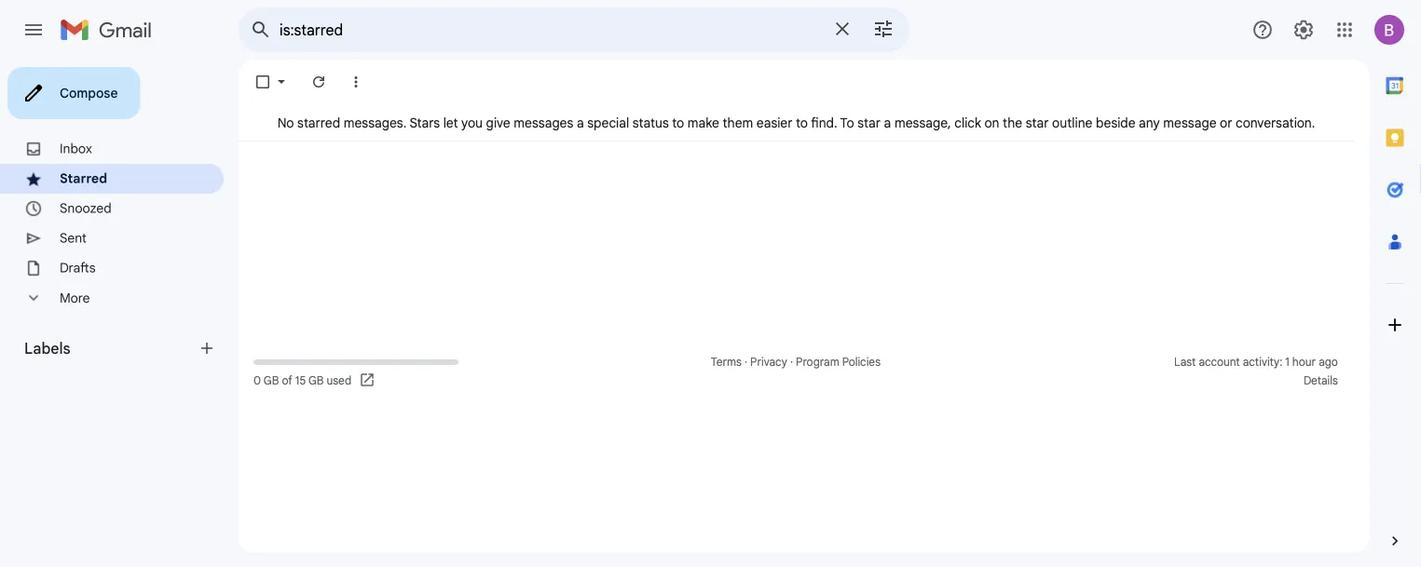 Task type: locate. For each thing, give the bounding box(es) containing it.
gb right the "15"
[[308, 374, 324, 388]]

drafts
[[60, 260, 96, 276]]

clear search image
[[824, 10, 861, 48]]

star
[[858, 114, 881, 131], [1026, 114, 1049, 131]]

or
[[1220, 114, 1233, 131]]

privacy link
[[750, 356, 787, 370]]

2 star from the left
[[1026, 114, 1049, 131]]

a
[[577, 114, 584, 131], [884, 114, 891, 131]]

1 horizontal spatial gb
[[308, 374, 324, 388]]

1
[[1286, 356, 1290, 370]]

details
[[1304, 374, 1338, 388]]

let
[[443, 114, 458, 131]]

0 horizontal spatial gb
[[264, 374, 279, 388]]

no
[[277, 114, 294, 131]]

more
[[60, 290, 90, 306]]

1 horizontal spatial to
[[796, 114, 808, 131]]

to
[[672, 114, 684, 131], [796, 114, 808, 131]]

compose button
[[7, 67, 140, 119]]

terms · privacy · program policies
[[711, 356, 881, 370]]

None checkbox
[[254, 73, 272, 91]]

0 horizontal spatial to
[[672, 114, 684, 131]]

terms
[[711, 356, 742, 370]]

follow link to manage storage image
[[359, 372, 378, 391]]

a left message,
[[884, 114, 891, 131]]

0 horizontal spatial star
[[858, 114, 881, 131]]

to left find.
[[796, 114, 808, 131]]

1 horizontal spatial ·
[[790, 356, 793, 370]]

of
[[282, 374, 292, 388]]

messages
[[514, 114, 574, 131]]

gb
[[264, 374, 279, 388], [308, 374, 324, 388]]

None search field
[[239, 7, 910, 52]]

drafts link
[[60, 260, 96, 276]]

details link
[[1304, 374, 1338, 388]]

0 horizontal spatial a
[[577, 114, 584, 131]]

· right terms
[[745, 356, 748, 370]]

used
[[327, 374, 351, 388]]

settings image
[[1293, 19, 1315, 41]]

1 horizontal spatial star
[[1026, 114, 1049, 131]]

refresh image
[[309, 73, 328, 91]]

no starred messages. stars let you give messages a special status to make them easier to find. to star a message, click on the star outline beside any message or conversation.
[[277, 114, 1316, 131]]

star right to
[[858, 114, 881, 131]]

·
[[745, 356, 748, 370], [790, 356, 793, 370]]

click
[[955, 114, 981, 131]]

message,
[[895, 114, 951, 131]]

privacy
[[750, 356, 787, 370]]

footer
[[239, 353, 1354, 391]]

2 to from the left
[[796, 114, 808, 131]]

snoozed
[[60, 200, 112, 217]]

Search mail text field
[[280, 21, 820, 39]]

starred link
[[60, 171, 107, 187]]

to left make
[[672, 114, 684, 131]]

terms link
[[711, 356, 742, 370]]

make
[[688, 114, 719, 131]]

· right privacy
[[790, 356, 793, 370]]

a left special
[[577, 114, 584, 131]]

them
[[723, 114, 753, 131]]

gb right 0 in the left bottom of the page
[[264, 374, 279, 388]]

hour
[[1293, 356, 1316, 370]]

tab list
[[1369, 60, 1421, 501]]

1 horizontal spatial a
[[884, 114, 891, 131]]

on
[[985, 114, 1000, 131]]

star right the
[[1026, 114, 1049, 131]]

message
[[1164, 114, 1217, 131]]

labels navigation
[[0, 60, 239, 568]]

0 horizontal spatial ·
[[745, 356, 748, 370]]



Task type: describe. For each thing, give the bounding box(es) containing it.
search mail image
[[244, 13, 278, 47]]

2 · from the left
[[790, 356, 793, 370]]

last account activity: 1 hour ago details
[[1174, 356, 1338, 388]]

starred
[[297, 114, 340, 131]]

last
[[1174, 356, 1196, 370]]

policies
[[842, 356, 881, 370]]

sent link
[[60, 230, 87, 247]]

2 gb from the left
[[308, 374, 324, 388]]

advanced search options image
[[865, 10, 902, 48]]

main menu image
[[22, 19, 45, 41]]

any
[[1139, 114, 1160, 131]]

account
[[1199, 356, 1240, 370]]

1 star from the left
[[858, 114, 881, 131]]

you
[[461, 114, 483, 131]]

labels heading
[[24, 339, 198, 358]]

2 a from the left
[[884, 114, 891, 131]]

starred
[[60, 171, 107, 187]]

0 gb of 15 gb used
[[254, 374, 351, 388]]

labels
[[24, 339, 70, 358]]

program
[[796, 356, 840, 370]]

activity:
[[1243, 356, 1283, 370]]

inbox link
[[60, 141, 92, 157]]

stars
[[410, 114, 440, 131]]

special
[[587, 114, 629, 131]]

1 gb from the left
[[264, 374, 279, 388]]

to
[[840, 114, 854, 131]]

0
[[254, 374, 261, 388]]

more button
[[0, 283, 224, 313]]

gmail image
[[60, 11, 161, 48]]

sent
[[60, 230, 87, 247]]

the
[[1003, 114, 1023, 131]]

easier
[[757, 114, 793, 131]]

messages.
[[344, 114, 407, 131]]

find.
[[811, 114, 838, 131]]

15
[[295, 374, 306, 388]]

ago
[[1319, 356, 1338, 370]]

1 a from the left
[[577, 114, 584, 131]]

inbox
[[60, 141, 92, 157]]

conversation.
[[1236, 114, 1316, 131]]

footer containing terms
[[239, 353, 1354, 391]]

1 to from the left
[[672, 114, 684, 131]]

more image
[[347, 73, 365, 91]]

snoozed link
[[60, 200, 112, 217]]

program policies link
[[796, 356, 881, 370]]

outline
[[1052, 114, 1093, 131]]

beside
[[1096, 114, 1136, 131]]

status
[[633, 114, 669, 131]]

1 · from the left
[[745, 356, 748, 370]]

support image
[[1252, 19, 1274, 41]]

compose
[[60, 85, 118, 101]]

give
[[486, 114, 511, 131]]



Task type: vqa. For each thing, say whether or not it's contained in the screenshot.
Accounts
no



